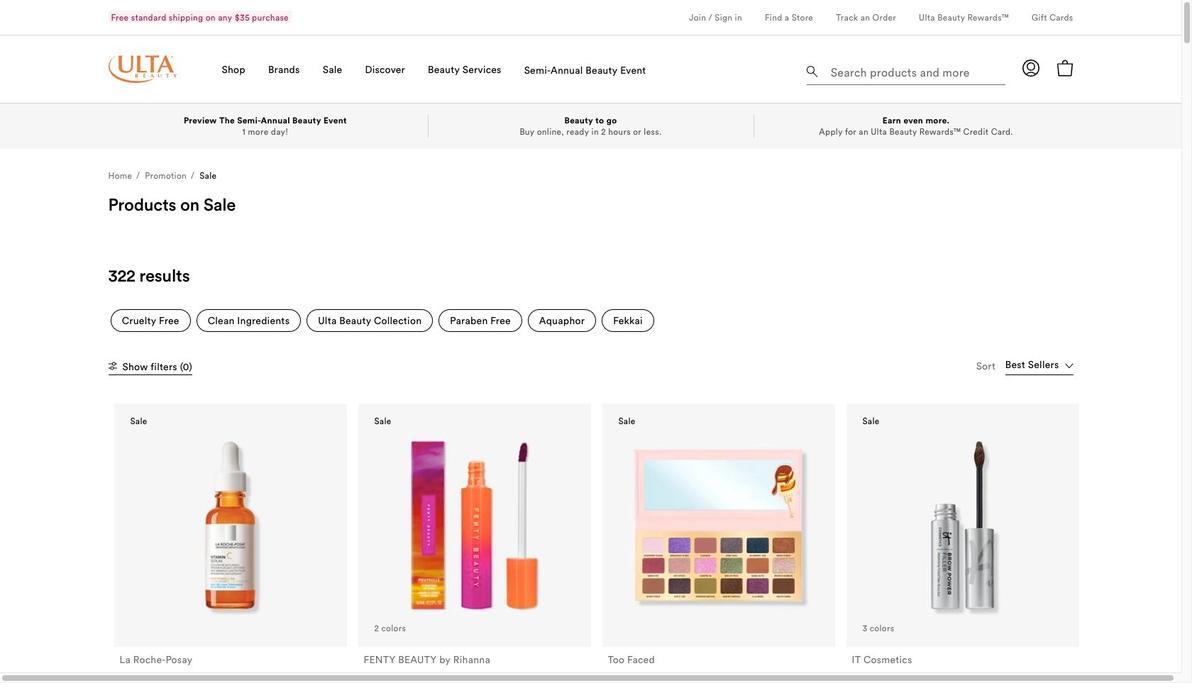 Task type: locate. For each thing, give the bounding box(es) containing it.
None search field
[[807, 54, 1006, 88]]

la roche-posay 10% pure vitamin c anti-aging face serum image
[[137, 433, 324, 619]]

fenty beauty by rihanna poutsicle hydrating lip stain image
[[382, 433, 568, 619]]

it cosmetics brow power filler volumizing tinted fiber eyebrow gel image
[[870, 433, 1056, 619]]

log in to your ulta account image
[[1023, 59, 1040, 76]]

0 items in bag image
[[1057, 60, 1074, 77]]



Task type: vqa. For each thing, say whether or not it's contained in the screenshot.
text box
no



Task type: describe. For each thing, give the bounding box(es) containing it.
too faced maple syrup pancakes limited edition eyeshadow palette image
[[626, 433, 812, 619]]

withicon image
[[108, 362, 117, 370]]

Search products and more search field
[[830, 57, 1002, 82]]



